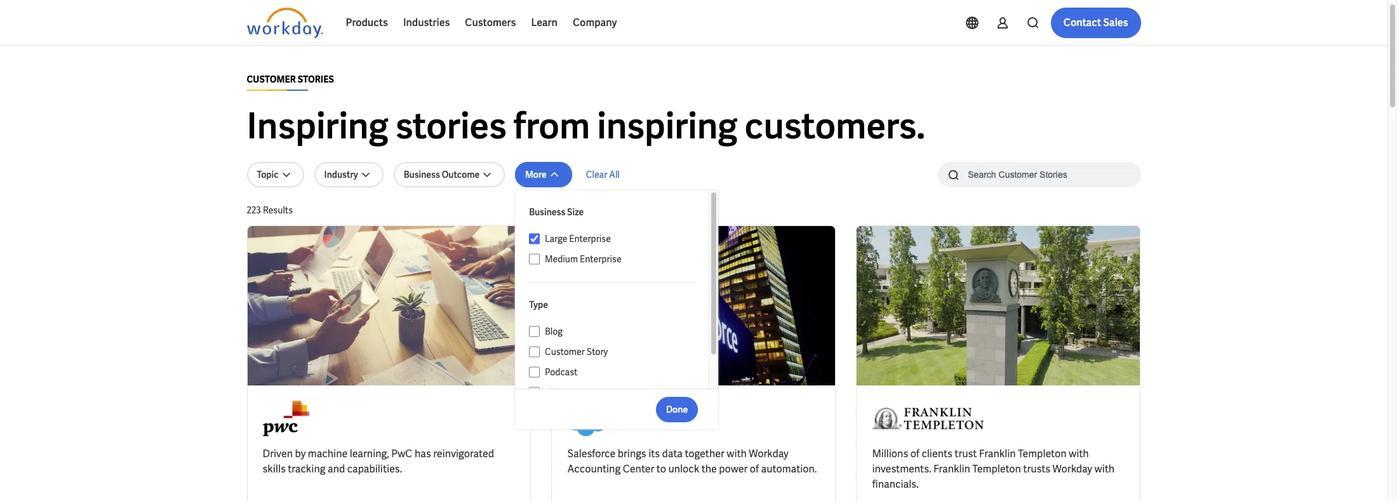Task type: locate. For each thing, give the bounding box(es) containing it.
millions of clients trust franklin templeton with investments. franklin templeton trusts workday with financials.
[[873, 447, 1115, 491]]

1 vertical spatial templeton
[[973, 463, 1022, 476]]

tracking
[[288, 463, 326, 476]]

1 horizontal spatial business
[[529, 206, 566, 218]]

salesforce brings its data together with workday accounting center to unlock the power of automation.
[[568, 447, 817, 476]]

workday right 'trusts'
[[1053, 463, 1093, 476]]

templeton up 'trusts'
[[1018, 447, 1067, 461]]

workday inside millions of clients trust franklin templeton with investments. franklin templeton trusts workday with financials.
[[1053, 463, 1093, 476]]

of right power
[[750, 463, 759, 476]]

company
[[573, 16, 617, 29]]

topic button
[[247, 162, 304, 187]]

1 horizontal spatial of
[[911, 447, 920, 461]]

by
[[295, 447, 306, 461]]

templeton down trust
[[973, 463, 1022, 476]]

templeton
[[1018, 447, 1067, 461], [973, 463, 1022, 476]]

and
[[328, 463, 345, 476]]

industries button
[[396, 8, 458, 38]]

video link
[[540, 385, 697, 400]]

podcast link
[[540, 365, 697, 380]]

millions
[[873, 447, 909, 461]]

business left the outcome
[[404, 169, 440, 180]]

1 vertical spatial business
[[529, 206, 566, 218]]

salesforce
[[568, 447, 616, 461]]

0 horizontal spatial business
[[404, 169, 440, 180]]

inspiring
[[247, 103, 389, 149]]

medium enterprise link
[[540, 252, 697, 267]]

0 horizontal spatial with
[[727, 447, 747, 461]]

1 vertical spatial workday
[[1053, 463, 1093, 476]]

business for business size
[[529, 206, 566, 218]]

clients
[[922, 447, 953, 461]]

industry button
[[314, 162, 384, 187]]

0 vertical spatial of
[[911, 447, 920, 461]]

1 vertical spatial of
[[750, 463, 759, 476]]

enterprise
[[569, 233, 611, 245], [580, 253, 622, 265]]

business up large
[[529, 206, 566, 218]]

products
[[346, 16, 388, 29]]

together
[[685, 447, 725, 461]]

0 horizontal spatial franklin
[[934, 463, 971, 476]]

of up investments.
[[911, 447, 920, 461]]

to
[[657, 463, 666, 476]]

the
[[702, 463, 717, 476]]

enterprise down large enterprise link
[[580, 253, 622, 265]]

customer stories
[[247, 74, 334, 85]]

0 vertical spatial business
[[404, 169, 440, 180]]

blog
[[545, 326, 563, 337]]

1 horizontal spatial with
[[1069, 447, 1089, 461]]

capabilities.
[[347, 463, 402, 476]]

customers.
[[745, 103, 926, 149]]

investments.
[[873, 463, 932, 476]]

learning,
[[350, 447, 389, 461]]

clear all button
[[582, 162, 624, 187]]

large
[[545, 233, 568, 245]]

type
[[529, 299, 548, 311]]

learn button
[[524, 8, 565, 38]]

franklin down trust
[[934, 463, 971, 476]]

its
[[649, 447, 660, 461]]

skills
[[263, 463, 286, 476]]

1 horizontal spatial franklin
[[980, 447, 1016, 461]]

business inside business outcome button
[[404, 169, 440, 180]]

223
[[247, 205, 261, 216]]

franklin
[[980, 447, 1016, 461], [934, 463, 971, 476]]

franklin right trust
[[980, 447, 1016, 461]]

0 horizontal spatial workday
[[749, 447, 789, 461]]

reinvigorated
[[433, 447, 494, 461]]

0 horizontal spatial of
[[750, 463, 759, 476]]

223 results
[[247, 205, 293, 216]]

of
[[911, 447, 920, 461], [750, 463, 759, 476]]

enterprise for large enterprise
[[569, 233, 611, 245]]

results
[[263, 205, 293, 216]]

1 horizontal spatial workday
[[1053, 463, 1093, 476]]

story
[[587, 346, 608, 358]]

center
[[623, 463, 655, 476]]

customer story
[[545, 346, 608, 358]]

0 vertical spatial enterprise
[[569, 233, 611, 245]]

done
[[666, 404, 688, 415]]

contact sales link
[[1051, 8, 1141, 38]]

enterprise up medium enterprise
[[569, 233, 611, 245]]

with
[[727, 447, 747, 461], [1069, 447, 1089, 461], [1095, 463, 1115, 476]]

medium enterprise
[[545, 253, 622, 265]]

customer story link
[[540, 344, 697, 360]]

with inside salesforce brings its data together with workday accounting center to unlock the power of automation.
[[727, 447, 747, 461]]

large enterprise
[[545, 233, 611, 245]]

inspiring stories from inspiring customers.
[[247, 103, 926, 149]]

0 vertical spatial workday
[[749, 447, 789, 461]]

0 vertical spatial templeton
[[1018, 447, 1067, 461]]

0 vertical spatial franklin
[[980, 447, 1016, 461]]

1 vertical spatial enterprise
[[580, 253, 622, 265]]

accounting
[[568, 463, 621, 476]]

business outcome button
[[394, 162, 505, 187]]

None checkbox
[[529, 253, 540, 265], [529, 326, 540, 337], [529, 387, 540, 398], [529, 253, 540, 265], [529, 326, 540, 337], [529, 387, 540, 398]]

workday up automation. at the bottom of the page
[[749, 447, 789, 461]]

None checkbox
[[529, 233, 540, 245], [529, 346, 540, 358], [529, 367, 540, 378], [529, 233, 540, 245], [529, 346, 540, 358], [529, 367, 540, 378]]

customer
[[247, 74, 296, 85]]

size
[[567, 206, 584, 218]]

trusts
[[1024, 463, 1051, 476]]

clear
[[586, 169, 608, 180]]

customers button
[[458, 8, 524, 38]]

unlock
[[669, 463, 700, 476]]

stories
[[298, 74, 334, 85]]

business
[[404, 169, 440, 180], [529, 206, 566, 218]]

workday
[[749, 447, 789, 461], [1053, 463, 1093, 476]]

more button
[[515, 162, 572, 187]]

power
[[719, 463, 748, 476]]

all
[[609, 169, 620, 180]]



Task type: describe. For each thing, give the bounding box(es) containing it.
pricewaterhousecoopers global licensing services corporation (pwc) image
[[263, 401, 309, 436]]

enterprise for medium enterprise
[[580, 253, 622, 265]]

medium
[[545, 253, 578, 265]]

business size
[[529, 206, 584, 218]]

topic
[[257, 169, 279, 180]]

video
[[545, 387, 568, 398]]

done button
[[656, 397, 698, 422]]

sales
[[1104, 16, 1129, 29]]

customer
[[545, 346, 585, 358]]

go to the homepage image
[[247, 8, 323, 38]]

contact sales
[[1064, 16, 1129, 29]]

contact
[[1064, 16, 1102, 29]]

customers
[[465, 16, 516, 29]]

machine
[[308, 447, 348, 461]]

blog link
[[540, 324, 697, 339]]

automation.
[[762, 463, 817, 476]]

financials.
[[873, 478, 919, 491]]

industry
[[324, 169, 358, 180]]

driven
[[263, 447, 293, 461]]

pwc
[[392, 447, 413, 461]]

has
[[415, 447, 431, 461]]

outcome
[[442, 169, 480, 180]]

large enterprise link
[[540, 231, 697, 247]]

driven by machine learning, pwc has reinvigorated skills tracking and capabilities.
[[263, 447, 494, 476]]

business for business outcome
[[404, 169, 440, 180]]

data
[[662, 447, 683, 461]]

stories
[[396, 103, 507, 149]]

business outcome
[[404, 169, 480, 180]]

trust
[[955, 447, 977, 461]]

franklin templeton companies, llc image
[[873, 401, 984, 436]]

brings
[[618, 447, 647, 461]]

learn
[[531, 16, 558, 29]]

of inside salesforce brings its data together with workday accounting center to unlock the power of automation.
[[750, 463, 759, 476]]

inspiring
[[597, 103, 738, 149]]

1 vertical spatial franklin
[[934, 463, 971, 476]]

2 horizontal spatial with
[[1095, 463, 1115, 476]]

salesforce.com image
[[568, 401, 619, 436]]

from
[[514, 103, 590, 149]]

of inside millions of clients trust franklin templeton with investments. franklin templeton trusts workday with financials.
[[911, 447, 920, 461]]

company button
[[565, 8, 625, 38]]

clear all
[[586, 169, 620, 180]]

workday inside salesforce brings its data together with workday accounting center to unlock the power of automation.
[[749, 447, 789, 461]]

more
[[526, 169, 547, 180]]

products button
[[338, 8, 396, 38]]

podcast
[[545, 367, 578, 378]]

Search Customer Stories text field
[[961, 163, 1117, 186]]

industries
[[403, 16, 450, 29]]



Task type: vqa. For each thing, say whether or not it's contained in the screenshot.
Self-
no



